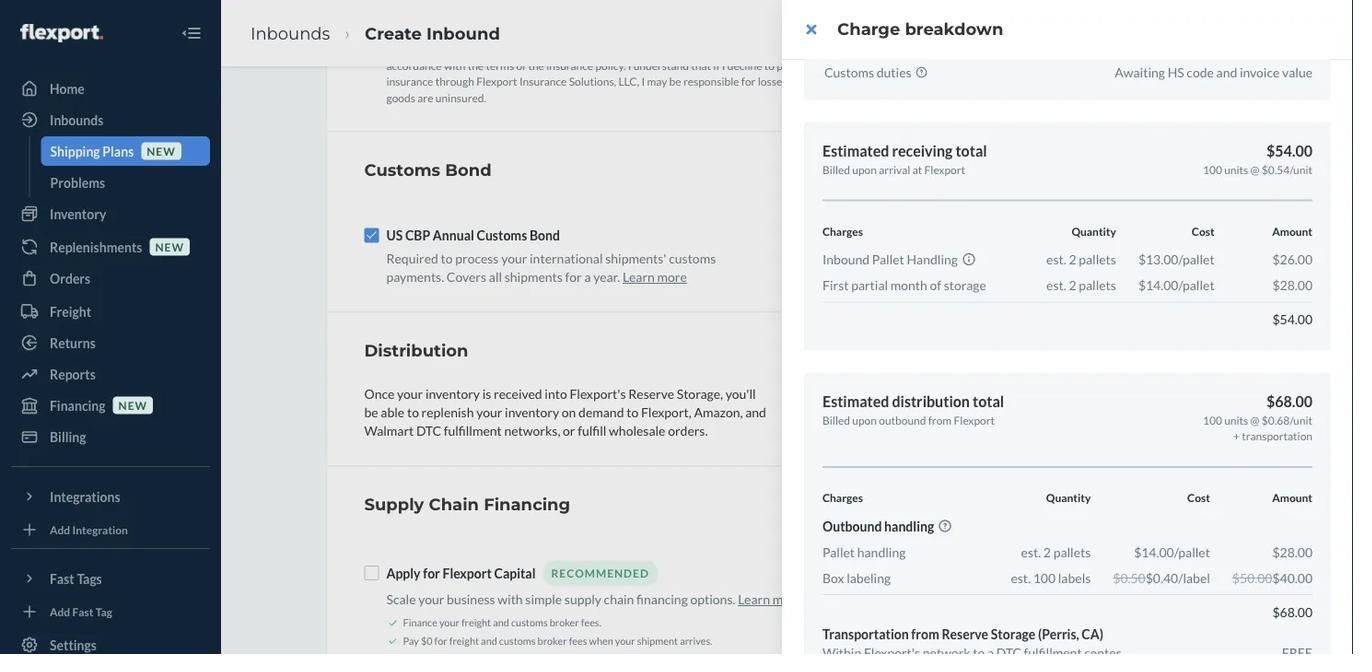 Task type: locate. For each thing, give the bounding box(es) containing it.
$14.00/pallet cell
[[1117, 272, 1215, 302], [1091, 539, 1211, 565]]

(perris,
[[1038, 626, 1080, 642]]

1 vertical spatial units
[[1225, 413, 1249, 427]]

$0.68/unit
[[1262, 413, 1313, 427]]

$50.00
[[1233, 570, 1273, 585]]

quantity column header up est. 100 labels
[[989, 490, 1091, 513]]

units inside 100 units @ $0.68/unit + transportation
[[1225, 413, 1249, 427]]

$68.00 cell
[[1211, 595, 1313, 625]]

center
[[1327, 294, 1344, 331]]

$14.00/pallet
[[1139, 278, 1215, 293], [1134, 544, 1211, 560]]

cell containing $0.50
[[1091, 565, 1211, 595]]

flexport for distribution
[[954, 413, 995, 427]]

1 vertical spatial pallet
[[823, 544, 855, 560]]

2 upon from the top
[[853, 413, 877, 427]]

billed
[[823, 163, 850, 176], [823, 413, 850, 427]]

$28.00 cell up '$50.00'
[[1211, 539, 1313, 565]]

estimated up outbound
[[823, 393, 889, 411]]

upon left outbound
[[853, 413, 877, 427]]

0 vertical spatial charges
[[823, 224, 863, 238]]

units left $0.54/unit
[[1225, 163, 1249, 176]]

amount column header up $26.00 at the top right of the page
[[1215, 223, 1313, 247]]

amount column header
[[1215, 223, 1313, 247], [1211, 490, 1313, 513]]

est.
[[1047, 252, 1067, 267], [1047, 278, 1067, 293], [1021, 544, 1041, 560], [1011, 570, 1031, 585]]

1 estimated from the top
[[823, 142, 889, 160]]

2 billed from the top
[[823, 413, 850, 427]]

@ inside 100 units @ $0.68/unit + transportation
[[1251, 413, 1260, 427]]

$28.00 down $26.00 at the top right of the page
[[1273, 278, 1313, 293]]

$26.00
[[1273, 252, 1313, 267]]

1 vertical spatial pallets
[[1079, 278, 1117, 293]]

2 charges column header from the top
[[823, 490, 989, 513]]

est. for box labeling
[[1011, 570, 1031, 585]]

1 vertical spatial charges
[[823, 491, 863, 504]]

$54.00 row
[[823, 302, 1313, 332]]

2 charges from the top
[[823, 491, 863, 504]]

1 vertical spatial 2
[[1069, 278, 1077, 293]]

help center button
[[1318, 280, 1353, 374]]

1 vertical spatial $28.00
[[1273, 544, 1313, 560]]

pallet
[[872, 252, 905, 267], [823, 544, 855, 560]]

upon for distribution
[[853, 413, 877, 427]]

100 left "labels"
[[1034, 570, 1056, 585]]

breakdown
[[905, 19, 1004, 39]]

1 vertical spatial $14.00/pallet
[[1134, 544, 1211, 560]]

billed upon arrival at flexport
[[823, 163, 966, 176]]

charges up outbound
[[823, 491, 863, 504]]

$68.00
[[1267, 393, 1313, 411], [1273, 604, 1313, 620]]

2 table from the top
[[821, 490, 1313, 625]]

100 units @ $0.54/unit
[[1203, 163, 1313, 176]]

total for estimated distribution total
[[973, 393, 1004, 411]]

total for estimated receiving total
[[956, 142, 987, 160]]

0 vertical spatial $28.00
[[1273, 278, 1313, 293]]

from down distribution
[[929, 413, 952, 427]]

amount down transportation
[[1273, 491, 1313, 504]]

@
[[1251, 163, 1260, 176], [1251, 413, 1260, 427]]

handling
[[885, 518, 934, 534], [858, 544, 906, 560]]

$68.00 row
[[823, 595, 1313, 625]]

quantity
[[1072, 224, 1117, 238], [1047, 491, 1091, 504]]

estimated up billed upon arrival at flexport
[[823, 142, 889, 160]]

$14.00/pallet up $0.40
[[1134, 544, 1211, 560]]

quantity column header
[[1019, 223, 1117, 247], [989, 490, 1091, 513]]

cost column header up "$13.00/pallet"
[[1117, 223, 1215, 247]]

month
[[891, 278, 928, 293]]

billed left the arrival at right top
[[823, 163, 850, 176]]

row group
[[821, 247, 1313, 332], [821, 513, 1313, 625]]

2 units from the top
[[1225, 413, 1249, 427]]

cell
[[823, 33, 1019, 63], [1019, 33, 1117, 63], [1117, 33, 1215, 63], [1215, 33, 1313, 63], [823, 302, 1019, 332], [1019, 302, 1117, 332], [1117, 302, 1215, 332], [989, 513, 1091, 539], [1091, 513, 1211, 539], [1211, 513, 1313, 539], [1091, 565, 1211, 595], [1211, 565, 1313, 595], [823, 595, 989, 625], [989, 595, 1091, 625], [1091, 595, 1211, 625]]

amount column header down transportation
[[1211, 490, 1313, 513]]

1 vertical spatial estimated
[[823, 393, 889, 411]]

1 vertical spatial amount column header
[[1211, 490, 1313, 513]]

est. 100 labels
[[1011, 570, 1091, 585]]

2 for estimated distribution total
[[1044, 544, 1051, 560]]

pallet up first partial month of storage
[[872, 252, 905, 267]]

est. for first partial month of storage
[[1047, 278, 1067, 293]]

charges column header
[[823, 223, 1019, 247], [823, 490, 989, 513]]

from left reserve
[[912, 626, 940, 642]]

1 vertical spatial table
[[821, 490, 1313, 625]]

$28.00 cell down $26.00 at the top right of the page
[[1215, 272, 1313, 302]]

amount
[[1273, 224, 1313, 238], [1273, 491, 1313, 504]]

1 vertical spatial amount
[[1273, 491, 1313, 504]]

inbound pallet handling
[[823, 252, 958, 267]]

100 left the $0.68/unit
[[1203, 413, 1223, 427]]

$54.00 up $0.54/unit
[[1267, 142, 1313, 160]]

0 vertical spatial pallet
[[872, 252, 905, 267]]

first
[[823, 278, 849, 293]]

100 inside 100 units @ $0.68/unit + transportation
[[1203, 413, 1223, 427]]

charges up inbound
[[823, 224, 863, 238]]

from
[[929, 413, 952, 427], [912, 626, 940, 642]]

1 $28.00 from the top
[[1273, 278, 1313, 293]]

billed upon outbound from flexport
[[823, 413, 995, 427]]

units for $0.54/unit
[[1225, 163, 1249, 176]]

2
[[1069, 252, 1077, 267], [1069, 278, 1077, 293], [1044, 544, 1051, 560]]

handling inside cell
[[858, 544, 906, 560]]

upon for receiving
[[853, 163, 877, 176]]

1 billed from the top
[[823, 163, 850, 176]]

units for $0.68/unit
[[1225, 413, 1249, 427]]

charges for estimated distribution total
[[823, 491, 863, 504]]

pallets for estimated receiving total
[[1079, 278, 1117, 293]]

handling down outbound handling on the bottom right
[[858, 544, 906, 560]]

0 vertical spatial row group
[[821, 247, 1313, 332]]

cost column header up '$0.50 $0.40 /label' on the right bottom of the page
[[1091, 490, 1211, 513]]

flexport down distribution
[[954, 413, 995, 427]]

charge
[[838, 19, 900, 39]]

1 vertical spatial $54.00
[[1273, 312, 1313, 327]]

0 vertical spatial charges column header
[[823, 223, 1019, 247]]

handling for outbound handling
[[885, 518, 934, 534]]

2 vertical spatial 100
[[1034, 570, 1056, 585]]

0 horizontal spatial pallet
[[823, 544, 855, 560]]

0 vertical spatial estimated
[[823, 142, 889, 160]]

quantity column header for estimated receiving total
[[1019, 223, 1117, 247]]

charges column header up outbound handling on the bottom right
[[823, 490, 989, 513]]

2 amount from the top
[[1273, 491, 1313, 504]]

1 vertical spatial @
[[1251, 413, 1260, 427]]

estimated
[[823, 142, 889, 160], [823, 393, 889, 411]]

1 amount from the top
[[1273, 224, 1313, 238]]

100 for 100 units @ $0.54/unit
[[1203, 163, 1223, 176]]

0 vertical spatial cost
[[1192, 224, 1215, 238]]

pallets for estimated distribution total
[[1054, 544, 1091, 560]]

@ for $0.68/unit
[[1251, 413, 1260, 427]]

0 vertical spatial table
[[821, 223, 1313, 332]]

0 vertical spatial billed
[[823, 163, 850, 176]]

1 vertical spatial charges column header
[[823, 490, 989, 513]]

2 vertical spatial pallets
[[1054, 544, 1091, 560]]

$14.00/pallet cell down "$13.00/pallet"
[[1117, 272, 1215, 302]]

est. 2 pallets cell for estimated receiving total
[[1019, 272, 1117, 302]]

$14.00/pallet cell up '$0.50 $0.40 /label' on the right bottom of the page
[[1091, 539, 1211, 565]]

2 $28.00 from the top
[[1273, 544, 1313, 560]]

outbound
[[879, 413, 926, 427]]

cost up /label
[[1188, 491, 1211, 504]]

100
[[1203, 163, 1223, 176], [1203, 413, 1223, 427], [1034, 570, 1056, 585]]

1 vertical spatial cost column header
[[1091, 490, 1211, 513]]

0 vertical spatial $14.00/pallet
[[1139, 278, 1215, 293]]

1 vertical spatial est. 2 pallets
[[1047, 278, 1117, 293]]

2 row group from the top
[[821, 513, 1313, 625]]

1 vertical spatial cost
[[1188, 491, 1211, 504]]

0 vertical spatial quantity column header
[[1019, 223, 1117, 247]]

cost up "$13.00/pallet"
[[1192, 224, 1215, 238]]

$28.00 cell for $68.00
[[1211, 539, 1313, 565]]

@ left $0.54/unit
[[1251, 163, 1260, 176]]

$0.50 $0.40 /label
[[1113, 570, 1211, 585]]

1 @ from the top
[[1251, 163, 1260, 176]]

total right distribution
[[973, 393, 1004, 411]]

row
[[823, 33, 1313, 63], [823, 223, 1313, 247], [821, 247, 1313, 272], [823, 272, 1313, 302], [823, 490, 1313, 513], [823, 539, 1313, 565], [823, 565, 1313, 595]]

hs
[[1168, 65, 1185, 80]]

total right receiving
[[956, 142, 987, 160]]

1 vertical spatial total
[[973, 393, 1004, 411]]

0 vertical spatial quantity
[[1072, 224, 1117, 238]]

1 vertical spatial 100
[[1203, 413, 1223, 427]]

$68.00 down $40.00
[[1273, 604, 1313, 620]]

1 horizontal spatial pallet
[[872, 252, 905, 267]]

$0.50
[[1113, 570, 1146, 585]]

total
[[956, 142, 987, 160], [973, 393, 1004, 411]]

1 vertical spatial upon
[[853, 413, 877, 427]]

upon left the arrival at right top
[[853, 163, 877, 176]]

$68.00 up the $0.68/unit
[[1267, 393, 1313, 411]]

charges
[[823, 224, 863, 238], [823, 491, 863, 504]]

$14.00/pallet down "$13.00/pallet"
[[1139, 278, 1215, 293]]

0 vertical spatial $14.00/pallet cell
[[1117, 272, 1215, 302]]

cost for $68.00
[[1188, 491, 1211, 504]]

0 vertical spatial amount
[[1273, 224, 1313, 238]]

0 vertical spatial from
[[929, 413, 952, 427]]

2 vertical spatial 2
[[1044, 544, 1051, 560]]

0 vertical spatial @
[[1251, 163, 1260, 176]]

1 vertical spatial $28.00 cell
[[1211, 539, 1313, 565]]

row group containing outbound handling
[[821, 513, 1313, 625]]

upon
[[853, 163, 877, 176], [853, 413, 877, 427]]

1 charges column header from the top
[[823, 223, 1019, 247]]

estimated for estimated receiving total
[[823, 142, 889, 160]]

1 row group from the top
[[821, 247, 1313, 332]]

1 vertical spatial quantity column header
[[989, 490, 1091, 513]]

table
[[821, 223, 1313, 332], [821, 490, 1313, 625]]

0 vertical spatial units
[[1225, 163, 1249, 176]]

est. 2 pallets
[[1047, 252, 1117, 267], [1047, 278, 1117, 293], [1021, 544, 1091, 560]]

pallet up the box
[[823, 544, 855, 560]]

distribution
[[892, 393, 970, 411]]

1 vertical spatial row group
[[821, 513, 1313, 625]]

transportation
[[1242, 429, 1313, 442]]

reserve
[[942, 626, 989, 642]]

1 table from the top
[[821, 223, 1313, 332]]

quantity column header for estimated distribution total
[[989, 490, 1091, 513]]

2 @ from the top
[[1251, 413, 1260, 427]]

@ up transportation
[[1251, 413, 1260, 427]]

0 vertical spatial handling
[[885, 518, 934, 534]]

0 vertical spatial $28.00 cell
[[1215, 272, 1313, 302]]

flexport
[[925, 163, 966, 176], [954, 413, 995, 427]]

est. 2 pallets cell
[[1019, 247, 1117, 272], [1019, 272, 1117, 302], [989, 539, 1091, 565]]

$28.00
[[1273, 278, 1313, 293], [1273, 544, 1313, 560]]

flexport for receiving
[[925, 163, 966, 176]]

pallet inside cell
[[823, 544, 855, 560]]

1 upon from the top
[[853, 163, 877, 176]]

1 vertical spatial handling
[[858, 544, 906, 560]]

$28.00 up $40.00
[[1273, 544, 1313, 560]]

0 vertical spatial cost column header
[[1117, 223, 1215, 247]]

box
[[823, 570, 844, 585]]

quantity up 'outbound handling' row
[[1047, 491, 1091, 504]]

units
[[1225, 163, 1249, 176], [1225, 413, 1249, 427]]

table containing outbound handling
[[821, 490, 1313, 625]]

units up +
[[1225, 413, 1249, 427]]

pallets
[[1079, 252, 1117, 267], [1079, 278, 1117, 293], [1054, 544, 1091, 560]]

cost for $54.00
[[1192, 224, 1215, 238]]

and
[[1217, 65, 1238, 80]]

row group containing inbound pallet handling
[[821, 247, 1313, 332]]

box labeling cell
[[823, 565, 989, 595]]

flexport right the "at"
[[925, 163, 966, 176]]

0 vertical spatial flexport
[[925, 163, 966, 176]]

pallet handling
[[823, 544, 906, 560]]

1 vertical spatial billed
[[823, 413, 850, 427]]

0 vertical spatial 100
[[1203, 163, 1223, 176]]

row containing first partial month of storage
[[823, 272, 1313, 302]]

first partial month of storage cell
[[823, 272, 1019, 302]]

awaiting
[[1115, 65, 1165, 80]]

1 vertical spatial quantity
[[1047, 491, 1091, 504]]

box labeling
[[823, 570, 891, 585]]

$54.00 inside cell
[[1273, 312, 1313, 327]]

est. 2 pallets cell for estimated distribution total
[[989, 539, 1091, 565]]

table containing inbound pallet handling
[[821, 223, 1313, 332]]

$28.00 for $68.00
[[1273, 544, 1313, 560]]

2 vertical spatial est. 2 pallets
[[1021, 544, 1091, 560]]

handling up pallet handling cell
[[885, 518, 934, 534]]

handling
[[907, 252, 958, 267]]

1 vertical spatial $68.00
[[1273, 604, 1313, 620]]

2 estimated from the top
[[823, 393, 889, 411]]

$54.00
[[1267, 142, 1313, 160], [1273, 312, 1313, 327]]

1 vertical spatial $14.00/pallet cell
[[1091, 539, 1211, 565]]

quantity up $13.00/pallet cell
[[1072, 224, 1117, 238]]

cost column header
[[1117, 223, 1215, 247], [1091, 490, 1211, 513]]

quantity column header up $54.00 row
[[1019, 223, 1117, 247]]

cost
[[1192, 224, 1215, 238], [1188, 491, 1211, 504]]

$50.00 $40.00
[[1233, 570, 1313, 585]]

billed left outbound
[[823, 413, 850, 427]]

$54.00 left center
[[1273, 312, 1313, 327]]

0 vertical spatial upon
[[853, 163, 877, 176]]

at
[[913, 163, 923, 176]]

charges column header for receiving
[[823, 223, 1019, 247]]

amount up $26.00 at the top right of the page
[[1273, 224, 1313, 238]]

100 left $0.54/unit
[[1203, 163, 1223, 176]]

1 units from the top
[[1225, 163, 1249, 176]]

$28.00 cell
[[1215, 272, 1313, 302], [1211, 539, 1313, 565]]

charges column header up handling on the right of the page
[[823, 223, 1019, 247]]

receiving
[[892, 142, 953, 160]]

0 vertical spatial total
[[956, 142, 987, 160]]

outbound handling
[[823, 518, 934, 534]]

handling inside row
[[885, 518, 934, 534]]

1 charges from the top
[[823, 224, 863, 238]]

billed for estimated distribution total
[[823, 413, 850, 427]]

0 vertical spatial amount column header
[[1215, 223, 1313, 247]]

1 vertical spatial flexport
[[954, 413, 995, 427]]

0 vertical spatial pallets
[[1079, 252, 1117, 267]]

$14.00/pallet cell for $68.00
[[1091, 539, 1211, 565]]



Task type: describe. For each thing, give the bounding box(es) containing it.
100 for 100 units @ $0.68/unit + transportation
[[1203, 413, 1223, 427]]

$40.00
[[1273, 570, 1313, 585]]

$14.00/pallet for $68.00
[[1134, 544, 1211, 560]]

row group for estimated distribution total
[[821, 513, 1313, 625]]

pallet handling cell
[[823, 539, 989, 565]]

0 vertical spatial est. 2 pallets
[[1047, 252, 1117, 267]]

help center
[[1327, 294, 1344, 361]]

cell containing $50.00
[[1211, 565, 1313, 595]]

partial
[[851, 278, 888, 293]]

invoice
[[1240, 65, 1280, 80]]

charge breakdown
[[838, 19, 1004, 39]]

amount column header for $68.00
[[1211, 490, 1313, 513]]

duties
[[877, 65, 912, 80]]

arrival
[[879, 163, 911, 176]]

$13.00/pallet
[[1139, 252, 1215, 267]]

amount column header for $54.00
[[1215, 223, 1313, 247]]

@ for $0.54/unit
[[1251, 163, 1260, 176]]

0 vertical spatial $68.00
[[1267, 393, 1313, 411]]

ca)
[[1082, 626, 1104, 642]]

quantity for estimated receiving total
[[1072, 224, 1117, 238]]

table for estimated receiving total
[[821, 223, 1313, 332]]

est. 2 pallets for estimated distribution total
[[1021, 544, 1091, 560]]

amount for $68.00
[[1273, 491, 1313, 504]]

row containing pallet handling
[[823, 539, 1313, 565]]

labels
[[1058, 570, 1091, 585]]

+
[[1234, 429, 1240, 442]]

estimated for estimated distribution total
[[823, 393, 889, 411]]

1 vertical spatial from
[[912, 626, 940, 642]]

customs
[[825, 65, 874, 80]]

value
[[1283, 65, 1313, 80]]

help
[[1327, 334, 1344, 361]]

est. for pallet handling
[[1021, 544, 1041, 560]]

$28.00 for $54.00
[[1273, 278, 1313, 293]]

100 units @ $0.68/unit + transportation
[[1203, 413, 1313, 442]]

handling for pallet handling
[[858, 544, 906, 560]]

amount for $54.00
[[1273, 224, 1313, 238]]

2 for estimated receiving total
[[1069, 278, 1077, 293]]

charges column header for distribution
[[823, 490, 989, 513]]

outbound handling row
[[821, 513, 1313, 539]]

quantity for estimated distribution total
[[1047, 491, 1091, 504]]

transportation
[[823, 626, 909, 642]]

$26.00 cell
[[1215, 247, 1313, 272]]

transportation from reserve storage (perris, ca)
[[823, 626, 1104, 642]]

table for estimated distribution total
[[821, 490, 1313, 625]]

first partial month of storage
[[823, 278, 987, 293]]

est. 2 pallets for estimated receiving total
[[1047, 278, 1117, 293]]

$28.00 cell for $54.00
[[1215, 272, 1313, 302]]

customs duties
[[825, 65, 912, 80]]

100 inside est. 100 labels cell
[[1034, 570, 1056, 585]]

storage
[[991, 626, 1036, 642]]

estimated distribution total
[[823, 393, 1004, 411]]

inbound
[[823, 252, 870, 267]]

/label
[[1179, 570, 1211, 585]]

$13.00/pallet cell
[[1117, 247, 1215, 272]]

awaiting hs code and invoice value
[[1115, 65, 1313, 80]]

cost column header for $68.00
[[1091, 490, 1211, 513]]

charges for estimated receiving total
[[823, 224, 863, 238]]

estimated receiving total
[[823, 142, 987, 160]]

$14.00/pallet for $54.00
[[1139, 278, 1215, 293]]

billed for estimated receiving total
[[823, 163, 850, 176]]

0 vertical spatial $54.00
[[1267, 142, 1313, 160]]

cost column header for $54.00
[[1117, 223, 1215, 247]]

$0.54/unit
[[1262, 163, 1313, 176]]

of
[[930, 278, 942, 293]]

storage
[[944, 278, 987, 293]]

$68.00 inside $68.00 cell
[[1273, 604, 1313, 620]]

close image
[[807, 22, 817, 37]]

row containing inbound pallet handling
[[821, 247, 1313, 272]]

row group for estimated receiving total
[[821, 247, 1313, 332]]

$14.00/pallet cell for $54.00
[[1117, 272, 1215, 302]]

labeling
[[847, 570, 891, 585]]

$0.40
[[1146, 570, 1179, 585]]

row containing box labeling
[[823, 565, 1313, 595]]

0 vertical spatial 2
[[1069, 252, 1077, 267]]

code
[[1187, 65, 1214, 80]]

$54.00 cell
[[1215, 302, 1313, 332]]

est. 100 labels cell
[[989, 565, 1091, 595]]

outbound
[[823, 518, 882, 534]]



Task type: vqa. For each thing, say whether or not it's contained in the screenshot.
canceled
no



